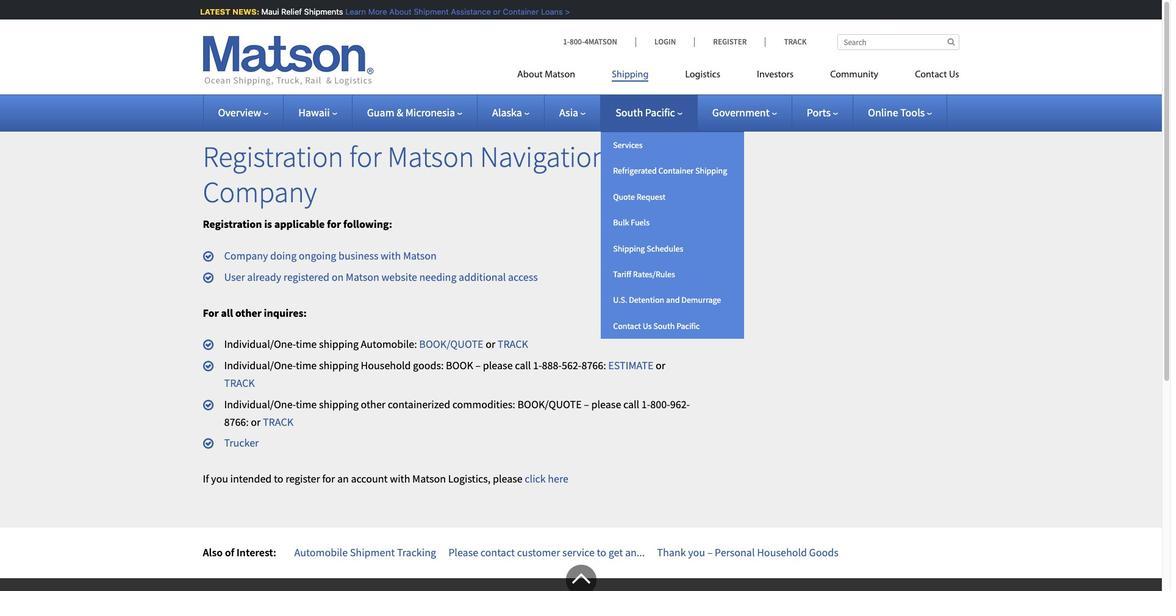 Task type: describe. For each thing, give the bounding box(es) containing it.
time for automobile:
[[296, 338, 317, 352]]

services link
[[601, 132, 744, 158]]

1-800-4matson link
[[563, 37, 636, 47]]

refrigerated container shipping
[[613, 166, 727, 177]]

automobile:
[[361, 338, 417, 352]]

bulk
[[613, 217, 629, 228]]

ongoing
[[299, 249, 336, 263]]

commodities:
[[453, 398, 515, 412]]

logistics link
[[667, 64, 739, 89]]

about matson
[[517, 70, 575, 80]]

containerized
[[388, 398, 450, 412]]

an...
[[625, 546, 645, 560]]

trucker link
[[224, 436, 259, 450]]

562-
[[562, 359, 582, 373]]

tariff
[[613, 269, 631, 280]]

0 vertical spatial pacific
[[645, 106, 675, 120]]

asia link
[[559, 106, 586, 120]]

shipments
[[303, 7, 342, 16]]

&
[[397, 106, 403, 120]]

time for household
[[296, 359, 317, 373]]

or inside individual/one-time shipping other containerized commodities: book/quote – please call 1-800-962- 8766: or
[[251, 415, 261, 429]]

1 horizontal spatial south
[[654, 321, 675, 332]]

0 vertical spatial container
[[501, 7, 537, 16]]

detention
[[629, 295, 664, 306]]

account
[[351, 472, 388, 486]]

please
[[448, 546, 478, 560]]

personal
[[715, 546, 755, 560]]

refrigerated container shipping link
[[601, 158, 744, 184]]

overview link
[[218, 106, 269, 120]]

is
[[264, 217, 272, 231]]

individual/one- for individual/one-time shipping automobile:
[[224, 338, 296, 352]]

0 vertical spatial with
[[381, 249, 401, 263]]

south pacific link
[[616, 106, 683, 120]]

and
[[666, 295, 680, 306]]

thank you – personal household goods link
[[657, 546, 839, 560]]

registration for registration is applicable for following:
[[203, 217, 262, 231]]

us for contact us
[[949, 70, 959, 80]]

matson up needing
[[403, 249, 437, 263]]

alaska
[[492, 106, 522, 120]]

1 vertical spatial container
[[659, 166, 694, 177]]

estimate link
[[608, 359, 654, 373]]

learn
[[344, 7, 365, 16]]

u.s. detention and demurrage link
[[601, 288, 744, 313]]

shipping for automobile:
[[319, 338, 359, 352]]

also of interest:
[[203, 546, 276, 560]]

if
[[203, 472, 209, 486]]

Search search field
[[837, 34, 959, 50]]

get
[[609, 546, 623, 560]]

applicable
[[274, 217, 325, 231]]

1 vertical spatial for
[[327, 217, 341, 231]]

automobile
[[294, 546, 348, 560]]

u.s. detention and demurrage
[[613, 295, 721, 306]]

ports link
[[807, 106, 838, 120]]

matson inside registration for matson navigation company
[[388, 138, 474, 175]]

automobile shipment tracking
[[294, 546, 436, 560]]

us for contact us south pacific
[[643, 321, 652, 332]]

blue matson logo with ocean, shipping, truck, rail and logistics written beneath it. image
[[203, 36, 374, 86]]

here
[[548, 472, 569, 486]]

2 vertical spatial for
[[322, 472, 335, 486]]

8766: inside individual/one-time shipping household goods: book – please call 1-888-562-8766: estimate or track
[[582, 359, 606, 373]]

1 horizontal spatial track link
[[263, 415, 294, 429]]

contact us link
[[897, 64, 959, 89]]

community
[[830, 70, 879, 80]]

you for thank
[[688, 546, 705, 560]]

also
[[203, 546, 223, 560]]

pacific inside contact us south pacific link
[[677, 321, 700, 332]]

all
[[221, 306, 233, 320]]

company inside registration for matson navigation company
[[203, 174, 317, 210]]

micronesia
[[406, 106, 455, 120]]

already
[[247, 270, 281, 284]]

shipping schedules link
[[601, 236, 744, 262]]

individual/one-time shipping other containerized commodities: book/quote – please call 1-800-962- 8766: or
[[224, 398, 690, 429]]

888-
[[542, 359, 562, 373]]

>
[[564, 7, 569, 16]]

contact for contact us
[[915, 70, 947, 80]]

registered
[[284, 270, 329, 284]]

2 horizontal spatial –
[[707, 546, 713, 560]]

backtop image
[[566, 565, 596, 592]]

doing
[[270, 249, 297, 263]]

registration for matson navigation company
[[203, 138, 607, 210]]

company doing ongoing business with matson link
[[224, 249, 437, 263]]

or right book/quote link
[[486, 338, 495, 352]]

asia
[[559, 106, 578, 120]]

community link
[[812, 64, 897, 89]]

matson inside top menu navigation
[[545, 70, 575, 80]]

logistics,
[[448, 472, 491, 486]]

1 vertical spatial with
[[390, 472, 410, 486]]

click here link
[[525, 472, 569, 486]]

registration for registration for matson navigation company
[[203, 138, 344, 175]]

1 horizontal spatial to
[[597, 546, 606, 560]]

matson left the logistics,
[[412, 472, 446, 486]]

top menu navigation
[[517, 64, 959, 89]]

register link
[[694, 37, 765, 47]]

south pacific
[[616, 106, 675, 120]]

0 horizontal spatial 800-
[[570, 37, 585, 47]]

track link
[[765, 37, 807, 47]]

customer
[[517, 546, 560, 560]]

2 vertical spatial please
[[493, 472, 523, 486]]

hawaii
[[298, 106, 330, 120]]

please contact customer service to get an...
[[448, 546, 645, 560]]

register
[[286, 472, 320, 486]]

or inside individual/one-time shipping household goods: book – please call 1-888-562-8766: estimate or track
[[656, 359, 666, 373]]

tracking
[[397, 546, 436, 560]]

about inside top menu navigation
[[517, 70, 543, 80]]

0 vertical spatial track
[[498, 338, 528, 352]]



Task type: vqa. For each thing, say whether or not it's contained in the screenshot.
step
no



Task type: locate. For each thing, give the bounding box(es) containing it.
2 shipping from the top
[[319, 359, 359, 373]]

0 horizontal spatial –
[[476, 359, 481, 373]]

for down guam
[[349, 138, 382, 175]]

1 horizontal spatial track
[[263, 415, 294, 429]]

learn more about shipment assistance or container loans > link
[[344, 7, 569, 16]]

0 horizontal spatial you
[[211, 472, 228, 486]]

8766: up the trucker link at the left bottom of page
[[224, 415, 249, 429]]

book/quote link
[[419, 338, 484, 352]]

0 vertical spatial shipping
[[319, 338, 359, 352]]

goods
[[809, 546, 839, 560]]

1 vertical spatial please
[[591, 398, 621, 412]]

additional
[[459, 270, 506, 284]]

about right more
[[388, 7, 410, 16]]

please right book
[[483, 359, 513, 373]]

shipping up south pacific at top right
[[612, 70, 649, 80]]

us inside top menu navigation
[[949, 70, 959, 80]]

individual/one- for individual/one-time shipping household goods: book – please call 1-888-562-8766:
[[224, 359, 296, 373]]

for left an
[[322, 472, 335, 486]]

0 horizontal spatial other
[[235, 306, 262, 320]]

1 horizontal spatial us
[[949, 70, 959, 80]]

shipping
[[612, 70, 649, 80], [695, 166, 727, 177], [613, 243, 645, 254]]

1- inside individual/one-time shipping household goods: book – please call 1-888-562-8766: estimate or track
[[533, 359, 542, 373]]

latest news: maui relief shipments learn more about shipment assistance or container loans >
[[199, 7, 569, 16]]

south up services
[[616, 106, 643, 120]]

0 horizontal spatial shipment
[[350, 546, 395, 560]]

registration inside registration for matson navigation company
[[203, 138, 344, 175]]

call down estimate link
[[623, 398, 639, 412]]

3 shipping from the top
[[319, 398, 359, 412]]

2 horizontal spatial track
[[498, 338, 528, 352]]

shipping inside shipping link
[[612, 70, 649, 80]]

None search field
[[837, 34, 959, 50]]

track
[[784, 37, 807, 47]]

matson
[[545, 70, 575, 80], [388, 138, 474, 175], [403, 249, 437, 263], [346, 270, 379, 284], [412, 472, 446, 486]]

about up alaska link
[[517, 70, 543, 80]]

shipping
[[319, 338, 359, 352], [319, 359, 359, 373], [319, 398, 359, 412]]

online
[[868, 106, 898, 120]]

0 vertical spatial individual/one-
[[224, 338, 296, 352]]

0 vertical spatial about
[[388, 7, 410, 16]]

8766: left estimate
[[582, 359, 606, 373]]

call left the '888-'
[[515, 359, 531, 373]]

thank
[[657, 546, 686, 560]]

assistance
[[449, 7, 489, 16]]

for all other inquires:
[[203, 306, 307, 320]]

with up website
[[381, 249, 401, 263]]

1 horizontal spatial contact
[[915, 70, 947, 80]]

business
[[339, 249, 379, 263]]

3 individual/one- from the top
[[224, 398, 296, 412]]

matson down business
[[346, 270, 379, 284]]

0 vertical spatial you
[[211, 472, 228, 486]]

2 vertical spatial track link
[[263, 415, 294, 429]]

individual/one-time shipping automobile: book/quote or track
[[224, 338, 528, 352]]

1 shipping from the top
[[319, 338, 359, 352]]

company up user
[[224, 249, 268, 263]]

book/quote up book
[[419, 338, 484, 352]]

with
[[381, 249, 401, 263], [390, 472, 410, 486]]

2 time from the top
[[296, 359, 317, 373]]

hawaii link
[[298, 106, 337, 120]]

call
[[515, 359, 531, 373], [623, 398, 639, 412]]

1 registration from the top
[[203, 138, 344, 175]]

1 vertical spatial shipping
[[319, 359, 359, 373]]

shipment left tracking
[[350, 546, 395, 560]]

quote request
[[613, 191, 666, 202]]

registration is applicable for following:
[[203, 217, 392, 231]]

individual/one- inside individual/one-time shipping other containerized commodities: book/quote – please call 1-800-962- 8766: or
[[224, 398, 296, 412]]

1 vertical spatial book/quote
[[518, 398, 582, 412]]

maui
[[260, 7, 278, 16]]

or right assistance
[[492, 7, 499, 16]]

login link
[[636, 37, 694, 47]]

loans
[[540, 7, 561, 16]]

please contact customer service to get an... link
[[448, 546, 645, 560]]

other left containerized
[[361, 398, 386, 412]]

shipping for shipping schedules
[[613, 243, 645, 254]]

for
[[203, 306, 219, 320]]

goods:
[[413, 359, 444, 373]]

navigation
[[480, 138, 607, 175]]

1 individual/one- from the top
[[224, 338, 296, 352]]

please
[[483, 359, 513, 373], [591, 398, 621, 412], [493, 472, 523, 486]]

0 vertical spatial other
[[235, 306, 262, 320]]

household inside individual/one-time shipping household goods: book – please call 1-888-562-8766: estimate or track
[[361, 359, 411, 373]]

south down u.s. detention and demurrage
[[654, 321, 675, 332]]

1 horizontal spatial other
[[361, 398, 386, 412]]

1 vertical spatial track
[[224, 376, 255, 390]]

time inside individual/one-time shipping household goods: book – please call 1-888-562-8766: estimate or track
[[296, 359, 317, 373]]

other right the all
[[235, 306, 262, 320]]

1 vertical spatial us
[[643, 321, 652, 332]]

for inside registration for matson navigation company
[[349, 138, 382, 175]]

about matson link
[[517, 64, 594, 89]]

0 vertical spatial household
[[361, 359, 411, 373]]

shipping link
[[594, 64, 667, 89]]

guam
[[367, 106, 394, 120]]

0 vertical spatial shipment
[[412, 7, 447, 16]]

shipping for other
[[319, 398, 359, 412]]

relief
[[280, 7, 300, 16]]

inquires:
[[264, 306, 307, 320]]

time for other
[[296, 398, 317, 412]]

with right account
[[390, 472, 410, 486]]

0 horizontal spatial 1-
[[533, 359, 542, 373]]

bulk fuels link
[[601, 210, 744, 236]]

contact inside top menu navigation
[[915, 70, 947, 80]]

pacific
[[645, 106, 675, 120], [677, 321, 700, 332]]

0 vertical spatial time
[[296, 338, 317, 352]]

1 horizontal spatial you
[[688, 546, 705, 560]]

0 horizontal spatial container
[[501, 7, 537, 16]]

0 horizontal spatial us
[[643, 321, 652, 332]]

1 vertical spatial 8766:
[[224, 415, 249, 429]]

0 vertical spatial 800-
[[570, 37, 585, 47]]

search image
[[948, 38, 955, 46]]

refrigerated
[[613, 166, 657, 177]]

1- left 562-
[[533, 359, 542, 373]]

0 horizontal spatial household
[[361, 359, 411, 373]]

access
[[508, 270, 538, 284]]

1 horizontal spatial about
[[517, 70, 543, 80]]

registration down overview link
[[203, 138, 344, 175]]

2 vertical spatial shipping
[[319, 398, 359, 412]]

track link for individual/one-time shipping automobile: book/quote or track
[[498, 338, 528, 352]]

click
[[525, 472, 546, 486]]

other
[[235, 306, 262, 320], [361, 398, 386, 412]]

shipping inside refrigerated container shipping link
[[695, 166, 727, 177]]

1 vertical spatial time
[[296, 359, 317, 373]]

1 vertical spatial about
[[517, 70, 543, 80]]

call inside individual/one-time shipping household goods: book – please call 1-888-562-8766: estimate or track
[[515, 359, 531, 373]]

1 vertical spatial company
[[224, 249, 268, 263]]

track
[[498, 338, 528, 352], [224, 376, 255, 390], [263, 415, 294, 429]]

south
[[616, 106, 643, 120], [654, 321, 675, 332]]

1 horizontal spatial 1-
[[563, 37, 570, 47]]

please left click
[[493, 472, 523, 486]]

2 vertical spatial time
[[296, 398, 317, 412]]

household down automobile:
[[361, 359, 411, 373]]

alaska link
[[492, 106, 529, 120]]

contact for contact us south pacific
[[613, 321, 641, 332]]

2 registration from the top
[[203, 217, 262, 231]]

guam & micronesia
[[367, 106, 455, 120]]

contact us south pacific link
[[601, 313, 744, 339]]

website
[[382, 270, 417, 284]]

1-800-4matson
[[563, 37, 617, 47]]

container down services "link"
[[659, 166, 694, 177]]

rates/rules
[[633, 269, 675, 280]]

1 vertical spatial to
[[597, 546, 606, 560]]

call inside individual/one-time shipping other containerized commodities: book/quote – please call 1-800-962- 8766: or
[[623, 398, 639, 412]]

1 horizontal spatial household
[[757, 546, 807, 560]]

1 vertical spatial call
[[623, 398, 639, 412]]

0 vertical spatial company
[[203, 174, 317, 210]]

matson up asia
[[545, 70, 575, 80]]

track link
[[498, 338, 528, 352], [224, 376, 255, 390], [263, 415, 294, 429]]

contact down u.s.
[[613, 321, 641, 332]]

book/quote down the '888-'
[[518, 398, 582, 412]]

contact
[[481, 546, 515, 560]]

0 horizontal spatial 8766:
[[224, 415, 249, 429]]

about
[[388, 7, 410, 16], [517, 70, 543, 80]]

0 horizontal spatial track
[[224, 376, 255, 390]]

logistics
[[685, 70, 720, 80]]

shipping down bulk fuels
[[613, 243, 645, 254]]

tariff rates/rules
[[613, 269, 675, 280]]

0 horizontal spatial south
[[616, 106, 643, 120]]

individual/one-
[[224, 338, 296, 352], [224, 359, 296, 373], [224, 398, 296, 412]]

1 horizontal spatial 8766:
[[582, 359, 606, 373]]

to
[[274, 472, 283, 486], [597, 546, 606, 560]]

schedules
[[647, 243, 683, 254]]

book
[[446, 359, 473, 373]]

track inside individual/one-time shipping household goods: book – please call 1-888-562-8766: estimate or track
[[224, 376, 255, 390]]

services
[[613, 140, 643, 151]]

pacific down demurrage
[[677, 321, 700, 332]]

1 vertical spatial pacific
[[677, 321, 700, 332]]

0 vertical spatial please
[[483, 359, 513, 373]]

0 vertical spatial 8766:
[[582, 359, 606, 373]]

company doing ongoing business with matson
[[224, 249, 437, 263]]

1 time from the top
[[296, 338, 317, 352]]

time inside individual/one-time shipping other containerized commodities: book/quote – please call 1-800-962- 8766: or
[[296, 398, 317, 412]]

to left register
[[274, 472, 283, 486]]

0 vertical spatial to
[[274, 472, 283, 486]]

registration left the is
[[203, 217, 262, 231]]

1 horizontal spatial call
[[623, 398, 639, 412]]

2 vertical spatial track
[[263, 415, 294, 429]]

1 vertical spatial other
[[361, 398, 386, 412]]

matson down micronesia
[[388, 138, 474, 175]]

shipping inside individual/one-time shipping household goods: book – please call 1-888-562-8766: estimate or track
[[319, 359, 359, 373]]

or up the trucker link at the left bottom of page
[[251, 415, 261, 429]]

shipping schedules
[[613, 243, 683, 254]]

you right thank
[[688, 546, 705, 560]]

please inside individual/one-time shipping other containerized commodities: book/quote – please call 1-800-962- 8766: or
[[591, 398, 621, 412]]

2 vertical spatial shipping
[[613, 243, 645, 254]]

you for if
[[211, 472, 228, 486]]

0 vertical spatial us
[[949, 70, 959, 80]]

shipment left assistance
[[412, 7, 447, 16]]

news:
[[231, 7, 258, 16]]

1 vertical spatial individual/one-
[[224, 359, 296, 373]]

1 vertical spatial registration
[[203, 217, 262, 231]]

1 vertical spatial south
[[654, 321, 675, 332]]

contact up 'tools'
[[915, 70, 947, 80]]

800- inside individual/one-time shipping other containerized commodities: book/quote – please call 1-800-962- 8766: or
[[651, 398, 670, 412]]

track link for individual/one-time shipping household goods: book – please call 1-888-562-8766: estimate or track
[[224, 376, 255, 390]]

0 horizontal spatial contact
[[613, 321, 641, 332]]

0 vertical spatial call
[[515, 359, 531, 373]]

0 vertical spatial 1-
[[563, 37, 570, 47]]

request
[[637, 191, 666, 202]]

interest:
[[237, 546, 276, 560]]

household left "goods" at the right of the page
[[757, 546, 807, 560]]

user
[[224, 270, 245, 284]]

if you intended to register for an account with matson logistics, please click here
[[203, 472, 569, 486]]

0 horizontal spatial track link
[[224, 376, 255, 390]]

shipping inside individual/one-time shipping other containerized commodities: book/quote – please call 1-800-962- 8766: or
[[319, 398, 359, 412]]

0 vertical spatial for
[[349, 138, 382, 175]]

8766: inside individual/one-time shipping other containerized commodities: book/quote – please call 1-800-962- 8766: or
[[224, 415, 249, 429]]

0 vertical spatial track link
[[498, 338, 528, 352]]

for
[[349, 138, 382, 175], [327, 217, 341, 231], [322, 472, 335, 486]]

us down detention
[[643, 321, 652, 332]]

footer
[[0, 565, 1162, 592]]

0 horizontal spatial call
[[515, 359, 531, 373]]

shipping down services "link"
[[695, 166, 727, 177]]

1 horizontal spatial 800-
[[651, 398, 670, 412]]

2 vertical spatial individual/one-
[[224, 398, 296, 412]]

0 vertical spatial –
[[476, 359, 481, 373]]

1 horizontal spatial pacific
[[677, 321, 700, 332]]

1 horizontal spatial container
[[659, 166, 694, 177]]

0 vertical spatial book/quote
[[419, 338, 484, 352]]

company up the is
[[203, 174, 317, 210]]

1 vertical spatial track link
[[224, 376, 255, 390]]

online tools link
[[868, 106, 932, 120]]

2 horizontal spatial track link
[[498, 338, 528, 352]]

0 horizontal spatial to
[[274, 472, 283, 486]]

2 vertical spatial 1-
[[642, 398, 651, 412]]

us down search image
[[949, 70, 959, 80]]

0 vertical spatial contact
[[915, 70, 947, 80]]

0 horizontal spatial about
[[388, 7, 410, 16]]

container left loans
[[501, 7, 537, 16]]

8766:
[[582, 359, 606, 373], [224, 415, 249, 429]]

0 vertical spatial shipping
[[612, 70, 649, 80]]

please inside individual/one-time shipping household goods: book – please call 1-888-562-8766: estimate or track
[[483, 359, 513, 373]]

1- inside individual/one-time shipping other containerized commodities: book/quote – please call 1-800-962- 8766: or
[[642, 398, 651, 412]]

book/quote inside individual/one-time shipping other containerized commodities: book/quote – please call 1-800-962- 8766: or
[[518, 398, 582, 412]]

1 vertical spatial shipping
[[695, 166, 727, 177]]

– inside individual/one-time shipping other containerized commodities: book/quote – please call 1-800-962- 8766: or
[[584, 398, 589, 412]]

0 vertical spatial registration
[[203, 138, 344, 175]]

3 time from the top
[[296, 398, 317, 412]]

0 horizontal spatial pacific
[[645, 106, 675, 120]]

on
[[332, 270, 344, 284]]

1- left 962-
[[642, 398, 651, 412]]

to left get
[[597, 546, 606, 560]]

investors
[[757, 70, 794, 80]]

1 vertical spatial 1-
[[533, 359, 542, 373]]

1 vertical spatial contact
[[613, 321, 641, 332]]

2 vertical spatial –
[[707, 546, 713, 560]]

pacific up services "link"
[[645, 106, 675, 120]]

4matson
[[585, 37, 617, 47]]

shipping for shipping
[[612, 70, 649, 80]]

or right estimate
[[656, 359, 666, 373]]

fuels
[[631, 217, 650, 228]]

1 vertical spatial you
[[688, 546, 705, 560]]

individual/one- inside individual/one-time shipping household goods: book – please call 1-888-562-8766: estimate or track
[[224, 359, 296, 373]]

container
[[501, 7, 537, 16], [659, 166, 694, 177]]

0 horizontal spatial book/quote
[[419, 338, 484, 352]]

0 vertical spatial south
[[616, 106, 643, 120]]

you
[[211, 472, 228, 486], [688, 546, 705, 560]]

government link
[[712, 106, 777, 120]]

1- down >
[[563, 37, 570, 47]]

1 horizontal spatial shipment
[[412, 7, 447, 16]]

of
[[225, 546, 234, 560]]

quote
[[613, 191, 635, 202]]

for up the company doing ongoing business with matson
[[327, 217, 341, 231]]

investors link
[[739, 64, 812, 89]]

– inside individual/one-time shipping household goods: book – please call 1-888-562-8766: estimate or track
[[476, 359, 481, 373]]

other inside individual/one-time shipping other containerized commodities: book/quote – please call 1-800-962- 8766: or
[[361, 398, 386, 412]]

contact us
[[915, 70, 959, 80]]

2 individual/one- from the top
[[224, 359, 296, 373]]

you right if
[[211, 472, 228, 486]]

please down estimate link
[[591, 398, 621, 412]]

1-
[[563, 37, 570, 47], [533, 359, 542, 373], [642, 398, 651, 412]]

shipping for household
[[319, 359, 359, 373]]

1 vertical spatial household
[[757, 546, 807, 560]]

following:
[[343, 217, 392, 231]]



